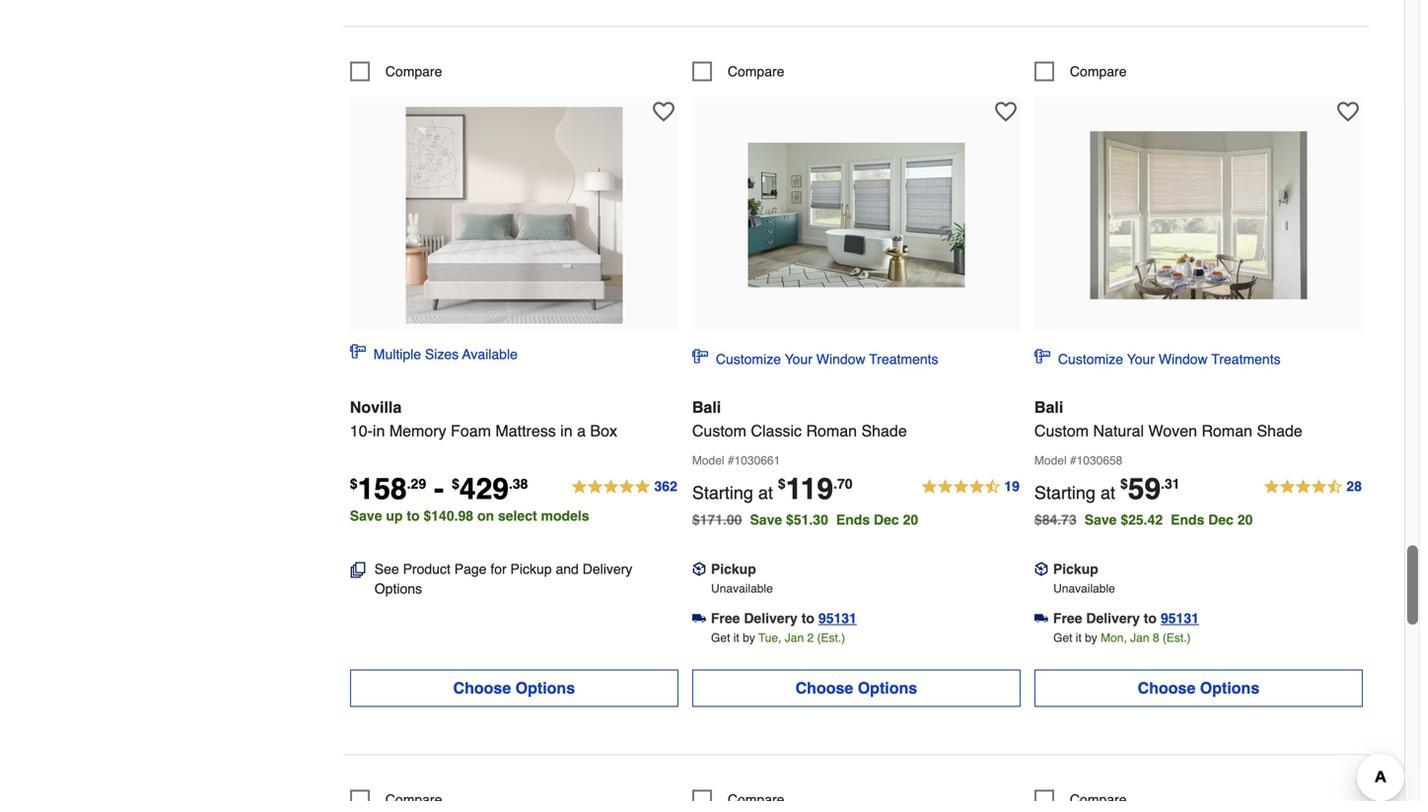Task type: vqa. For each thing, say whether or not it's contained in the screenshot.
An icon of a number two. on the right of page
no



Task type: locate. For each thing, give the bounding box(es) containing it.
woven
[[1149, 422, 1197, 440]]

in left a
[[560, 422, 573, 440]]

at inside starting at $ 119 .70
[[758, 483, 773, 503]]

window for bali custom classic roman shade image
[[816, 351, 866, 367]]

model # 1030661
[[692, 454, 780, 468]]

4.5 stars image
[[921, 476, 1021, 499], [1263, 476, 1363, 499]]

jan for 2
[[785, 632, 804, 645]]

2 it from the left
[[1076, 632, 1082, 645]]

at down 1030661
[[758, 483, 773, 503]]

1 treatments from the left
[[869, 351, 938, 367]]

0 horizontal spatial customize
[[716, 351, 781, 367]]

customize your window treatments
[[716, 351, 938, 367], [1058, 351, 1281, 367]]

0 horizontal spatial truck filled image
[[692, 612, 706, 626]]

to right the up
[[407, 508, 420, 524]]

roman right woven
[[1202, 422, 1253, 440]]

save down actual price $119.70 "element"
[[750, 512, 782, 528]]

1 bali from the left
[[692, 398, 721, 417]]

pickup down $84.73
[[1053, 561, 1099, 577]]

2 window from the left
[[1159, 351, 1208, 367]]

1 horizontal spatial your
[[1127, 351, 1155, 367]]

3 pickup from the left
[[1053, 561, 1099, 577]]

$158.29-$429.38 element
[[350, 472, 528, 506]]

multiple sizes available link
[[350, 344, 518, 364]]

jan left 2
[[785, 632, 804, 645]]

2 horizontal spatial choose options
[[1138, 679, 1260, 698]]

delivery
[[583, 561, 632, 577], [744, 611, 798, 627], [1086, 611, 1140, 627]]

pickup image for get it by tue, jan 2 (est.)
[[692, 563, 706, 576]]

pickup down $171.00
[[711, 561, 756, 577]]

unavailable for mon, jan 8
[[1053, 582, 1115, 596]]

1 horizontal spatial pickup
[[711, 561, 756, 577]]

your up bali custom natural woven roman shade
[[1127, 351, 1155, 367]]

1 horizontal spatial 20
[[1238, 512, 1253, 528]]

customize your window treatments link for bali custom natural woven roman shade image
[[1035, 348, 1281, 369]]

1 truck filled image from the left
[[692, 612, 706, 626]]

2 free delivery to 95131 from the left
[[1053, 611, 1199, 627]]

0 horizontal spatial your
[[785, 351, 813, 367]]

1 horizontal spatial free
[[1053, 611, 1082, 627]]

.31
[[1161, 476, 1180, 492]]

customize
[[716, 351, 781, 367], [1058, 351, 1123, 367]]

1 horizontal spatial (est.)
[[1163, 632, 1191, 645]]

0 horizontal spatial customize your window treatments link
[[692, 348, 938, 369]]

2 95131 from the left
[[1161, 611, 1199, 627]]

2 customize your window treatments from the left
[[1058, 351, 1281, 367]]

0 horizontal spatial 95131 button
[[819, 609, 857, 629]]

pickup image
[[692, 563, 706, 576], [1035, 563, 1048, 576]]

1 horizontal spatial unavailable
[[1053, 582, 1115, 596]]

custom up model # 1030661 at the bottom of the page
[[692, 422, 747, 440]]

1 horizontal spatial get
[[1053, 632, 1073, 645]]

1 horizontal spatial jan
[[1130, 632, 1150, 645]]

unavailable up mon,
[[1053, 582, 1115, 596]]

$
[[350, 476, 358, 492], [452, 476, 459, 492], [778, 476, 786, 492], [1120, 476, 1128, 492]]

0 horizontal spatial 95131
[[819, 611, 857, 627]]

1 horizontal spatial choose
[[796, 679, 853, 698]]

pickup image for get it by mon, jan 8 (est.)
[[1035, 563, 1048, 576]]

1 horizontal spatial it
[[1076, 632, 1082, 645]]

2 at from the left
[[1101, 483, 1115, 503]]

1 ends dec 20 element from the left
[[836, 512, 926, 528]]

free delivery to 95131 up get it by mon, jan 8 (est.)
[[1053, 611, 1199, 627]]

2 4.5 stars image from the left
[[1263, 476, 1363, 499]]

bali up model # 1030661 at the bottom of the page
[[692, 398, 721, 417]]

ends down .31
[[1171, 512, 1205, 528]]

2 horizontal spatial save
[[1085, 512, 1117, 528]]

1 horizontal spatial free delivery to 95131
[[1053, 611, 1199, 627]]

1030661
[[734, 454, 780, 468]]

your up bali custom classic roman shade
[[785, 351, 813, 367]]

dec right $25.42
[[1208, 512, 1234, 528]]

foam
[[451, 422, 491, 440]]

1 horizontal spatial truck filled image
[[1035, 612, 1048, 626]]

by for mon,
[[1085, 632, 1098, 645]]

your for bali custom natural woven roman shade image
[[1127, 351, 1155, 367]]

it left mon,
[[1076, 632, 1082, 645]]

to for get it by tue, jan 2 (est.)
[[802, 611, 815, 627]]

1 unavailable from the left
[[711, 582, 773, 596]]

customize your window treatments link up bali custom natural woven roman shade
[[1035, 348, 1281, 369]]

2 starting from the left
[[1035, 483, 1096, 503]]

1 horizontal spatial at
[[1101, 483, 1115, 503]]

get it by mon, jan 8 (est.)
[[1053, 632, 1191, 645]]

delivery up mon,
[[1086, 611, 1140, 627]]

ends dec 20 element
[[836, 512, 926, 528], [1171, 512, 1261, 528]]

95131 button for get it by mon, jan 8 (est.)
[[1161, 609, 1199, 629]]

2 dec from the left
[[1208, 512, 1234, 528]]

savings save $51.30 element
[[750, 512, 926, 528]]

1 customize from the left
[[716, 351, 781, 367]]

2 bali from the left
[[1035, 398, 1063, 417]]

0 horizontal spatial #
[[728, 454, 734, 468]]

1 free delivery to 95131 from the left
[[711, 611, 857, 627]]

window up bali custom classic roman shade
[[816, 351, 866, 367]]

2 in from the left
[[560, 422, 573, 440]]

window for bali custom natural woven roman shade image
[[1159, 351, 1208, 367]]

# up starting at $ 59 .31
[[1070, 454, 1077, 468]]

0 horizontal spatial custom
[[692, 422, 747, 440]]

0 horizontal spatial by
[[743, 632, 755, 645]]

5004859677 element
[[350, 790, 442, 802]]

1 pickup image from the left
[[692, 563, 706, 576]]

dec for 119
[[874, 512, 899, 528]]

1 horizontal spatial roman
[[1202, 422, 1253, 440]]

$ down 10-
[[350, 476, 358, 492]]

0 horizontal spatial unavailable
[[711, 582, 773, 596]]

ends down '.70'
[[836, 512, 870, 528]]

customize your window treatments up bali custom natural woven roman shade
[[1058, 351, 1281, 367]]

ends for 119
[[836, 512, 870, 528]]

2 free from the left
[[1053, 611, 1082, 627]]

compare inside '5014179261' element
[[1070, 63, 1127, 79]]

$ right -
[[452, 476, 459, 492]]

shade inside bali custom classic roman shade
[[861, 422, 907, 440]]

novilla
[[350, 398, 402, 417]]

2 model from the left
[[1035, 454, 1067, 468]]

$ down 1030661
[[778, 476, 786, 492]]

bali
[[692, 398, 721, 417], [1035, 398, 1063, 417]]

1 horizontal spatial 95131 button
[[1161, 609, 1199, 629]]

2 customize your window treatments link from the left
[[1035, 348, 1281, 369]]

95131 button up get it by mon, jan 8 (est.)
[[1161, 609, 1199, 629]]

0 horizontal spatial customize your window treatments
[[716, 351, 938, 367]]

$84.73
[[1035, 512, 1077, 528]]

1 horizontal spatial delivery
[[744, 611, 798, 627]]

ends dec 20 element for 59
[[1171, 512, 1261, 528]]

0 horizontal spatial compare
[[385, 63, 442, 79]]

1 it from the left
[[734, 632, 739, 645]]

save for 119
[[750, 512, 782, 528]]

bali inside bali custom classic roman shade
[[692, 398, 721, 417]]

1 customize your window treatments link from the left
[[692, 348, 938, 369]]

in
[[373, 422, 385, 440], [560, 422, 573, 440]]

ends
[[836, 512, 870, 528], [1171, 512, 1205, 528]]

window
[[816, 351, 866, 367], [1159, 351, 1208, 367]]

0 horizontal spatial ends
[[836, 512, 870, 528]]

for
[[490, 561, 507, 577]]

0 horizontal spatial starting
[[692, 483, 753, 503]]

95131 up get it by mon, jan 8 (est.)
[[1161, 611, 1199, 627]]

2 horizontal spatial choose
[[1138, 679, 1196, 698]]

0 horizontal spatial heart outline image
[[653, 101, 674, 123]]

1 customize your window treatments from the left
[[716, 351, 938, 367]]

4.5 stars image containing 19
[[921, 476, 1021, 499]]

2 horizontal spatial delivery
[[1086, 611, 1140, 627]]

free delivery to 95131 up get it by tue, jan 2 (est.)
[[711, 611, 857, 627]]

2 customize from the left
[[1058, 351, 1123, 367]]

to
[[407, 508, 420, 524], [802, 611, 815, 627], [1144, 611, 1157, 627]]

362
[[654, 479, 677, 494]]

# up starting at $ 119 .70
[[728, 454, 734, 468]]

starting up was price $171.00 element
[[692, 483, 753, 503]]

it
[[734, 632, 739, 645], [1076, 632, 1082, 645]]

2 truck filled image from the left
[[1035, 612, 1048, 626]]

0 horizontal spatial get
[[711, 632, 730, 645]]

1 your from the left
[[785, 351, 813, 367]]

1 95131 from the left
[[819, 611, 857, 627]]

2 custom from the left
[[1035, 422, 1089, 440]]

compare
[[385, 63, 442, 79], [728, 63, 785, 79], [1070, 63, 1127, 79]]

get left mon,
[[1053, 632, 1073, 645]]

get left tue,
[[711, 632, 730, 645]]

1 horizontal spatial save
[[750, 512, 782, 528]]

0 horizontal spatial dec
[[874, 512, 899, 528]]

pickup right for
[[510, 561, 552, 577]]

20 for 119
[[903, 512, 918, 528]]

2 (est.) from the left
[[1163, 632, 1191, 645]]

1 free from the left
[[711, 611, 740, 627]]

0 horizontal spatial treatments
[[869, 351, 938, 367]]

unavailable up tue,
[[711, 582, 773, 596]]

dec
[[874, 512, 899, 528], [1208, 512, 1234, 528]]

shade inside bali custom natural woven roman shade
[[1257, 422, 1303, 440]]

starting
[[692, 483, 753, 503], [1035, 483, 1096, 503]]

a
[[577, 422, 586, 440]]

1 # from the left
[[728, 454, 734, 468]]

at inside starting at $ 59 .31
[[1101, 483, 1115, 503]]

bali inside bali custom natural woven roman shade
[[1035, 398, 1063, 417]]

pickup image down $171.00
[[692, 563, 706, 576]]

#
[[728, 454, 734, 468], [1070, 454, 1077, 468]]

2 horizontal spatial compare
[[1070, 63, 1127, 79]]

shade
[[861, 422, 907, 440], [1257, 422, 1303, 440]]

2 horizontal spatial pickup
[[1053, 561, 1099, 577]]

2 heart outline image from the left
[[995, 101, 1017, 123]]

custom for custom classic roman shade
[[692, 422, 747, 440]]

delivery right and
[[583, 561, 632, 577]]

customize your window treatments link up bali custom classic roman shade
[[692, 348, 938, 369]]

1 horizontal spatial pickup image
[[1035, 563, 1048, 576]]

2 choose from the left
[[796, 679, 853, 698]]

1 horizontal spatial #
[[1070, 454, 1077, 468]]

free up get it by tue, jan 2 (est.)
[[711, 611, 740, 627]]

custom up model # 1030658
[[1035, 422, 1089, 440]]

0 horizontal spatial it
[[734, 632, 739, 645]]

bali custom natural woven roman shade
[[1035, 398, 1303, 440]]

0 horizontal spatial shade
[[861, 422, 907, 440]]

95131 up get it by tue, jan 2 (est.)
[[819, 611, 857, 627]]

choose options link
[[350, 670, 678, 707], [692, 670, 1021, 707], [1035, 670, 1363, 707]]

starting for 119
[[692, 483, 753, 503]]

20 for 59
[[1238, 512, 1253, 528]]

customize your window treatments link for bali custom classic roman shade image
[[692, 348, 938, 369]]

jan left '8'
[[1130, 632, 1150, 645]]

ends dec 20 element down .31
[[1171, 512, 1261, 528]]

by left tue,
[[743, 632, 755, 645]]

1 horizontal spatial dec
[[1208, 512, 1234, 528]]

3 choose options link from the left
[[1035, 670, 1363, 707]]

2 horizontal spatial heart outline image
[[1337, 101, 1359, 123]]

2 # from the left
[[1070, 454, 1077, 468]]

it left tue,
[[734, 632, 739, 645]]

0 horizontal spatial pickup image
[[692, 563, 706, 576]]

0 horizontal spatial delivery
[[583, 561, 632, 577]]

0 horizontal spatial (est.)
[[817, 632, 845, 645]]

1 horizontal spatial ends
[[1171, 512, 1205, 528]]

0 horizontal spatial choose options
[[453, 679, 575, 698]]

save for 59
[[1085, 512, 1117, 528]]

1 4.5 stars image from the left
[[921, 476, 1021, 499]]

20
[[903, 512, 918, 528], [1238, 512, 1253, 528]]

1 ends from the left
[[836, 512, 870, 528]]

1 horizontal spatial customize
[[1058, 351, 1123, 367]]

by
[[743, 632, 755, 645], [1085, 632, 1098, 645]]

1 pickup from the left
[[510, 561, 552, 577]]

delivery for get it by mon, jan 8 (est.)
[[1086, 611, 1140, 627]]

savings save $25.42 element
[[1085, 512, 1261, 528]]

save down actual price $59.31 element
[[1085, 512, 1117, 528]]

95131 button
[[819, 609, 857, 629], [1161, 609, 1199, 629]]

customize your window treatments for bali custom natural woven roman shade image
[[1058, 351, 1281, 367]]

compare inside 5014305129 element
[[385, 63, 442, 79]]

5013681215 element
[[692, 790, 785, 802]]

$ down "1030658"
[[1120, 476, 1128, 492]]

compare for 5014305129 element
[[385, 63, 442, 79]]

1 starting from the left
[[692, 483, 753, 503]]

1 get from the left
[[711, 632, 730, 645]]

1 custom from the left
[[692, 422, 747, 440]]

product
[[403, 561, 451, 577]]

at
[[758, 483, 773, 503], [1101, 483, 1115, 503]]

0 horizontal spatial at
[[758, 483, 773, 503]]

was price $84.73 element
[[1035, 507, 1085, 528]]

1 horizontal spatial bali
[[1035, 398, 1063, 417]]

1 compare from the left
[[385, 63, 442, 79]]

0 horizontal spatial bali
[[692, 398, 721, 417]]

in down novilla
[[373, 422, 385, 440]]

2 your from the left
[[1127, 351, 1155, 367]]

2 95131 button from the left
[[1161, 609, 1199, 629]]

choose options
[[453, 679, 575, 698], [796, 679, 917, 698], [1138, 679, 1260, 698]]

your for bali custom classic roman shade image
[[785, 351, 813, 367]]

5014305129 element
[[350, 61, 442, 81]]

1 horizontal spatial shade
[[1257, 422, 1303, 440]]

1 horizontal spatial customize your window treatments link
[[1035, 348, 1281, 369]]

0 horizontal spatial 4.5 stars image
[[921, 476, 1021, 499]]

(est.) right 2
[[817, 632, 845, 645]]

1 horizontal spatial treatments
[[1212, 351, 1281, 367]]

5014179261 element
[[1035, 61, 1127, 81]]

model left 1030661
[[692, 454, 724, 468]]

$ inside starting at $ 119 .70
[[778, 476, 786, 492]]

1 model from the left
[[692, 454, 724, 468]]

free
[[711, 611, 740, 627], [1053, 611, 1082, 627]]

1 horizontal spatial starting
[[1035, 483, 1096, 503]]

window up bali custom natural woven roman shade
[[1159, 351, 1208, 367]]

pickup
[[510, 561, 552, 577], [711, 561, 756, 577], [1053, 561, 1099, 577]]

1 choose from the left
[[453, 679, 511, 698]]

up
[[386, 508, 403, 524]]

1 horizontal spatial by
[[1085, 632, 1098, 645]]

custom inside bali custom natural woven roman shade
[[1035, 422, 1089, 440]]

customize up classic
[[716, 351, 781, 367]]

bali up model # 1030658
[[1035, 398, 1063, 417]]

0 horizontal spatial pickup
[[510, 561, 552, 577]]

4.5 stars image containing 28
[[1263, 476, 1363, 499]]

compare inside 5014179229 element
[[728, 63, 785, 79]]

0 horizontal spatial window
[[816, 351, 866, 367]]

roman
[[806, 422, 857, 440], [1202, 422, 1253, 440]]

2 treatments from the left
[[1212, 351, 1281, 367]]

1 horizontal spatial choose options link
[[692, 670, 1021, 707]]

2 pickup image from the left
[[1035, 563, 1048, 576]]

your
[[785, 351, 813, 367], [1127, 351, 1155, 367]]

95131 button up get it by tue, jan 2 (est.)
[[819, 609, 857, 629]]

options
[[375, 581, 422, 597], [515, 679, 575, 698], [858, 679, 917, 698], [1200, 679, 1260, 698]]

delivery for get it by tue, jan 2 (est.)
[[744, 611, 798, 627]]

get
[[711, 632, 730, 645], [1053, 632, 1073, 645]]

at down "1030658"
[[1101, 483, 1115, 503]]

starting inside starting at $ 119 .70
[[692, 483, 753, 503]]

0 horizontal spatial choose options link
[[350, 670, 678, 707]]

4.5 stars image for 119
[[921, 476, 1021, 499]]

customize up natural
[[1058, 351, 1123, 367]]

customize your window treatments up bali custom classic roman shade
[[716, 351, 938, 367]]

choose
[[453, 679, 511, 698], [796, 679, 853, 698], [1138, 679, 1196, 698]]

model left "1030658"
[[1035, 454, 1067, 468]]

2 ends from the left
[[1171, 512, 1205, 528]]

1 horizontal spatial in
[[560, 422, 573, 440]]

by left mon,
[[1085, 632, 1098, 645]]

1 horizontal spatial to
[[802, 611, 815, 627]]

1 jan from the left
[[785, 632, 804, 645]]

.38
[[509, 476, 528, 492]]

3 compare from the left
[[1070, 63, 1127, 79]]

95131
[[819, 611, 857, 627], [1161, 611, 1199, 627]]

model
[[692, 454, 724, 468], [1035, 454, 1067, 468]]

unavailable
[[711, 582, 773, 596], [1053, 582, 1115, 596]]

custom
[[692, 422, 747, 440], [1035, 422, 1089, 440]]

heart outline image
[[653, 101, 674, 123], [995, 101, 1017, 123], [1337, 101, 1359, 123]]

starting inside starting at $ 59 .31
[[1035, 483, 1096, 503]]

1 dec from the left
[[874, 512, 899, 528]]

1 95131 button from the left
[[819, 609, 857, 629]]

customize your window treatments link
[[692, 348, 938, 369], [1035, 348, 1281, 369]]

was price $171.00 element
[[692, 507, 750, 528]]

(est.) right '8'
[[1163, 632, 1191, 645]]

pickup for get it by tue, jan 2 (est.)
[[711, 561, 756, 577]]

1030658
[[1077, 454, 1123, 468]]

1 roman from the left
[[806, 422, 857, 440]]

1 window from the left
[[816, 351, 866, 367]]

0 horizontal spatial model
[[692, 454, 724, 468]]

2 roman from the left
[[1202, 422, 1253, 440]]

2 20 from the left
[[1238, 512, 1253, 528]]

models
[[541, 508, 589, 524]]

4 $ from the left
[[1120, 476, 1128, 492]]

ends dec 20 element down '.70'
[[836, 512, 926, 528]]

actual price $59.31 element
[[1035, 472, 1180, 507]]

2 pickup from the left
[[711, 561, 756, 577]]

treatments
[[869, 351, 938, 367], [1212, 351, 1281, 367]]

2 compare from the left
[[728, 63, 785, 79]]

1 horizontal spatial model
[[1035, 454, 1067, 468]]

delivery up tue,
[[744, 611, 798, 627]]

0 horizontal spatial ends dec 20 element
[[836, 512, 926, 528]]

1 horizontal spatial custom
[[1035, 422, 1089, 440]]

starting at $ 59 .31
[[1035, 472, 1180, 506]]

1 horizontal spatial 95131
[[1161, 611, 1199, 627]]

2 by from the left
[[1085, 632, 1098, 645]]

classic
[[751, 422, 802, 440]]

bali for bali custom classic roman shade
[[692, 398, 721, 417]]

to up 2
[[802, 611, 815, 627]]

(est.)
[[817, 632, 845, 645], [1163, 632, 1191, 645]]

free delivery to 95131
[[711, 611, 857, 627], [1053, 611, 1199, 627]]

1 at from the left
[[758, 483, 773, 503]]

roman up '.70'
[[806, 422, 857, 440]]

pickup image down $84.73
[[1035, 563, 1048, 576]]

1 shade from the left
[[861, 422, 907, 440]]

dec right $51.30
[[874, 512, 899, 528]]

5 stars image
[[571, 476, 678, 499]]

1 horizontal spatial heart outline image
[[995, 101, 1017, 123]]

1 horizontal spatial ends dec 20 element
[[1171, 512, 1261, 528]]

0 horizontal spatial roman
[[806, 422, 857, 440]]

0 horizontal spatial choose
[[453, 679, 511, 698]]

0 horizontal spatial 20
[[903, 512, 918, 528]]

jan
[[785, 632, 804, 645], [1130, 632, 1150, 645]]

2 horizontal spatial to
[[1144, 611, 1157, 627]]

0 horizontal spatial jan
[[785, 632, 804, 645]]

28 button
[[1263, 476, 1363, 499]]

custom inside bali custom classic roman shade
[[692, 422, 747, 440]]

2 choose options link from the left
[[692, 670, 1021, 707]]

bali custom classic roman shade
[[692, 398, 907, 440]]

to up '8'
[[1144, 611, 1157, 627]]

2 shade from the left
[[1257, 422, 1303, 440]]

1 horizontal spatial 4.5 stars image
[[1263, 476, 1363, 499]]

1 horizontal spatial customize your window treatments
[[1058, 351, 1281, 367]]

2 horizontal spatial choose options link
[[1035, 670, 1363, 707]]

1 by from the left
[[743, 632, 755, 645]]

to for get it by mon, jan 8 (est.)
[[1144, 611, 1157, 627]]

actual price $119.70 element
[[692, 472, 853, 507]]

2 get from the left
[[1053, 632, 1073, 645]]

1 horizontal spatial choose options
[[796, 679, 917, 698]]

0 horizontal spatial free
[[711, 611, 740, 627]]

1 (est.) from the left
[[817, 632, 845, 645]]

1 horizontal spatial compare
[[728, 63, 785, 79]]

$140.98
[[424, 508, 473, 524]]

starting up was price $84.73 element
[[1035, 483, 1096, 503]]

free up get it by mon, jan 8 (est.)
[[1053, 611, 1082, 627]]

2
[[807, 632, 814, 645]]

0 horizontal spatial in
[[373, 422, 385, 440]]

save
[[350, 508, 382, 524], [750, 512, 782, 528], [1085, 512, 1117, 528]]

get it by tue, jan 2 (est.)
[[711, 632, 845, 645]]

2 unavailable from the left
[[1053, 582, 1115, 596]]

1 20 from the left
[[903, 512, 918, 528]]

2 jan from the left
[[1130, 632, 1150, 645]]

4.5 stars image for 59
[[1263, 476, 1363, 499]]

2 ends dec 20 element from the left
[[1171, 512, 1261, 528]]

customize for bali custom classic roman shade image
[[716, 351, 781, 367]]

truck filled image
[[692, 612, 706, 626], [1035, 612, 1048, 626]]

1 heart outline image from the left
[[653, 101, 674, 123]]

3 $ from the left
[[778, 476, 786, 492]]

0 horizontal spatial free delivery to 95131
[[711, 611, 857, 627]]

1 horizontal spatial window
[[1159, 351, 1208, 367]]

save left the up
[[350, 508, 382, 524]]



Task type: describe. For each thing, give the bounding box(es) containing it.
novilla 10-in memory foam mattress in a box
[[350, 398, 617, 440]]

by for tue,
[[743, 632, 755, 645]]

options inside see product page for pickup and delivery options
[[375, 581, 422, 597]]

.70
[[834, 476, 853, 492]]

0 horizontal spatial save
[[350, 508, 382, 524]]

model for custom natural woven roman shade
[[1035, 454, 1067, 468]]

$ inside starting at $ 59 .31
[[1120, 476, 1128, 492]]

mon,
[[1101, 632, 1127, 645]]

5014179229 element
[[692, 61, 785, 81]]

free delivery to 95131 for mon,
[[1053, 611, 1199, 627]]

truck filled image for get it by mon, jan 8 (est.)
[[1035, 612, 1048, 626]]

pickup inside see product page for pickup and delivery options
[[510, 561, 552, 577]]

customize your window treatments for bali custom classic roman shade image
[[716, 351, 938, 367]]

0 horizontal spatial to
[[407, 508, 420, 524]]

$171.00
[[692, 512, 742, 528]]

bali custom classic roman shade image
[[748, 107, 965, 324]]

$84.73 save $25.42 ends dec 20
[[1035, 512, 1253, 528]]

-
[[434, 472, 444, 506]]

sizes
[[425, 346, 459, 362]]

19
[[1004, 479, 1020, 494]]

2 choose options from the left
[[796, 679, 917, 698]]

see
[[375, 561, 399, 577]]

bali custom natural woven roman shade image
[[1090, 107, 1307, 324]]

available
[[462, 346, 518, 362]]

natural
[[1093, 422, 1144, 440]]

model # 1030658
[[1035, 454, 1123, 468]]

95131 button for get it by tue, jan 2 (est.)
[[819, 609, 857, 629]]

it for tue, jan 2
[[734, 632, 739, 645]]

119
[[786, 472, 834, 506]]

customize for bali custom natural woven roman shade image
[[1058, 351, 1123, 367]]

.29
[[407, 476, 426, 492]]

8
[[1153, 632, 1159, 645]]

it for mon, jan 8
[[1076, 632, 1082, 645]]

19 button
[[921, 476, 1021, 499]]

$ 158 .29 - $ 429 .38
[[350, 472, 528, 506]]

treatments for bali custom classic roman shade image
[[869, 351, 938, 367]]

get for get it by mon, jan 8 (est.)
[[1053, 632, 1073, 645]]

roman inside bali custom classic roman shade
[[806, 422, 857, 440]]

novilla 10-in memory foam mattress in a box image
[[406, 107, 623, 324]]

starting at $ 119 .70
[[692, 472, 853, 506]]

pickup for get it by mon, jan 8 (est.)
[[1053, 561, 1099, 577]]

3 choose options from the left
[[1138, 679, 1260, 698]]

mattress
[[495, 422, 556, 440]]

page
[[454, 561, 487, 577]]

free delivery to 95131 for tue,
[[711, 611, 857, 627]]

95131 for get it by mon, jan 8 (est.)
[[1161, 611, 1199, 627]]

3 choose from the left
[[1138, 679, 1196, 698]]

multiple
[[374, 346, 421, 362]]

59
[[1128, 472, 1161, 506]]

memory
[[389, 422, 446, 440]]

bali for bali custom natural woven roman shade
[[1035, 398, 1063, 417]]

see product page for pickup and delivery options
[[375, 561, 632, 597]]

429
[[459, 472, 509, 506]]

select
[[498, 508, 537, 524]]

10-
[[350, 422, 373, 440]]

on
[[477, 508, 494, 524]]

$171.00 save $51.30 ends dec 20
[[692, 512, 918, 528]]

dec for 59
[[1208, 512, 1234, 528]]

$51.30
[[786, 512, 828, 528]]

delivery inside see product page for pickup and delivery options
[[583, 561, 632, 577]]

$25.42
[[1121, 512, 1163, 528]]

truck filled image for get it by tue, jan 2 (est.)
[[692, 612, 706, 626]]

box
[[590, 422, 617, 440]]

model for custom classic roman shade
[[692, 454, 724, 468]]

(est.) for get it by mon, jan 8 (est.)
[[1163, 632, 1191, 645]]

95131 for get it by tue, jan 2 (est.)
[[819, 611, 857, 627]]

# for natural
[[1070, 454, 1077, 468]]

compare for '5014179261' element
[[1070, 63, 1127, 79]]

compare for 5014179229 element
[[728, 63, 785, 79]]

1 choose options link from the left
[[350, 670, 678, 707]]

multiple sizes available
[[374, 346, 518, 362]]

158
[[358, 472, 407, 506]]

1 choose options from the left
[[453, 679, 575, 698]]

free for get it by mon, jan 8 (est.)
[[1053, 611, 1082, 627]]

3 heart outline image from the left
[[1337, 101, 1359, 123]]

28
[[1347, 479, 1362, 494]]

get for get it by tue, jan 2 (est.)
[[711, 632, 730, 645]]

free for get it by tue, jan 2 (est.)
[[711, 611, 740, 627]]

362 button
[[571, 476, 678, 499]]

starting for 59
[[1035, 483, 1096, 503]]

at for 59
[[1101, 483, 1115, 503]]

1000988794 element
[[1035, 790, 1127, 802]]

save up to $140.98 on select models
[[350, 508, 589, 524]]

(est.) for get it by tue, jan 2 (est.)
[[817, 632, 845, 645]]

treatments for bali custom natural woven roman shade image
[[1212, 351, 1281, 367]]

# for classic
[[728, 454, 734, 468]]

unavailable for tue, jan 2
[[711, 582, 773, 596]]

at for 119
[[758, 483, 773, 503]]

tue,
[[758, 632, 782, 645]]

custom for custom natural woven roman shade
[[1035, 422, 1089, 440]]

ends dec 20 element for 119
[[836, 512, 926, 528]]

and
[[556, 561, 579, 577]]

jan for 8
[[1130, 632, 1150, 645]]

2 $ from the left
[[452, 476, 459, 492]]

ends for 59
[[1171, 512, 1205, 528]]

roman inside bali custom natural woven roman shade
[[1202, 422, 1253, 440]]

1 $ from the left
[[350, 476, 358, 492]]

1 in from the left
[[373, 422, 385, 440]]



